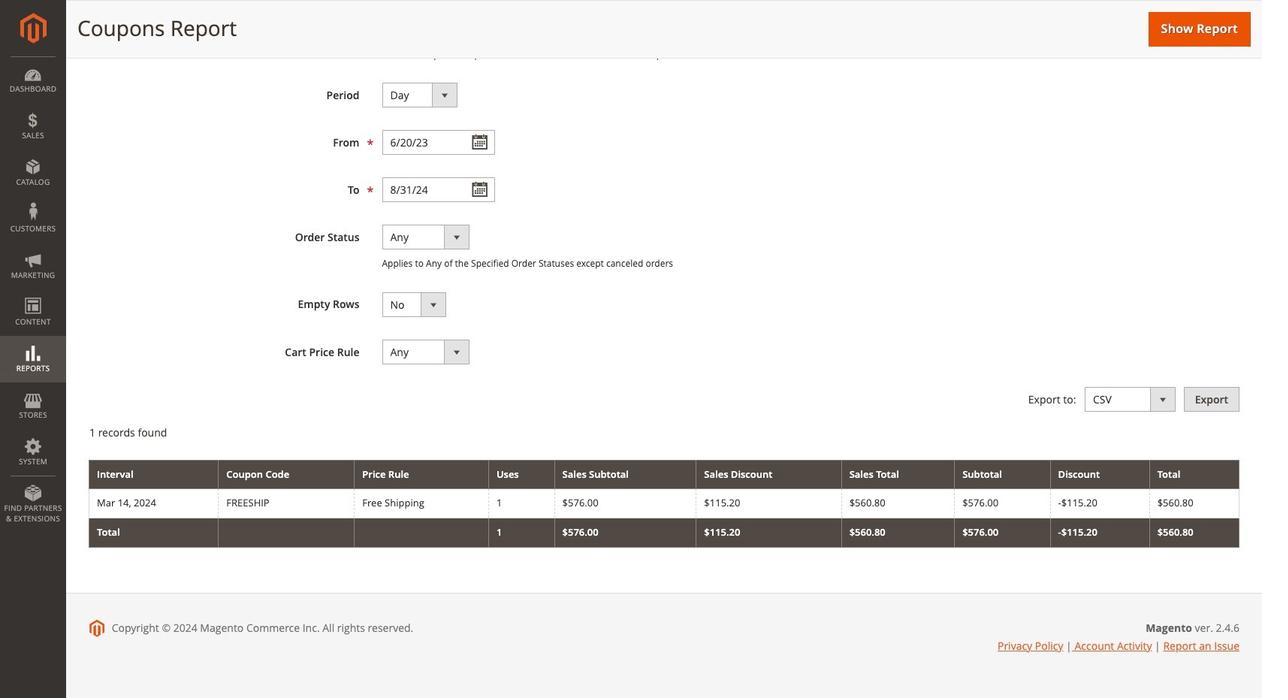 Task type: describe. For each thing, give the bounding box(es) containing it.
magento admin panel image
[[20, 13, 46, 44]]



Task type: locate. For each thing, give the bounding box(es) containing it.
menu bar
[[0, 56, 66, 532]]

None text field
[[382, 178, 495, 202]]

None text field
[[382, 130, 495, 155]]



